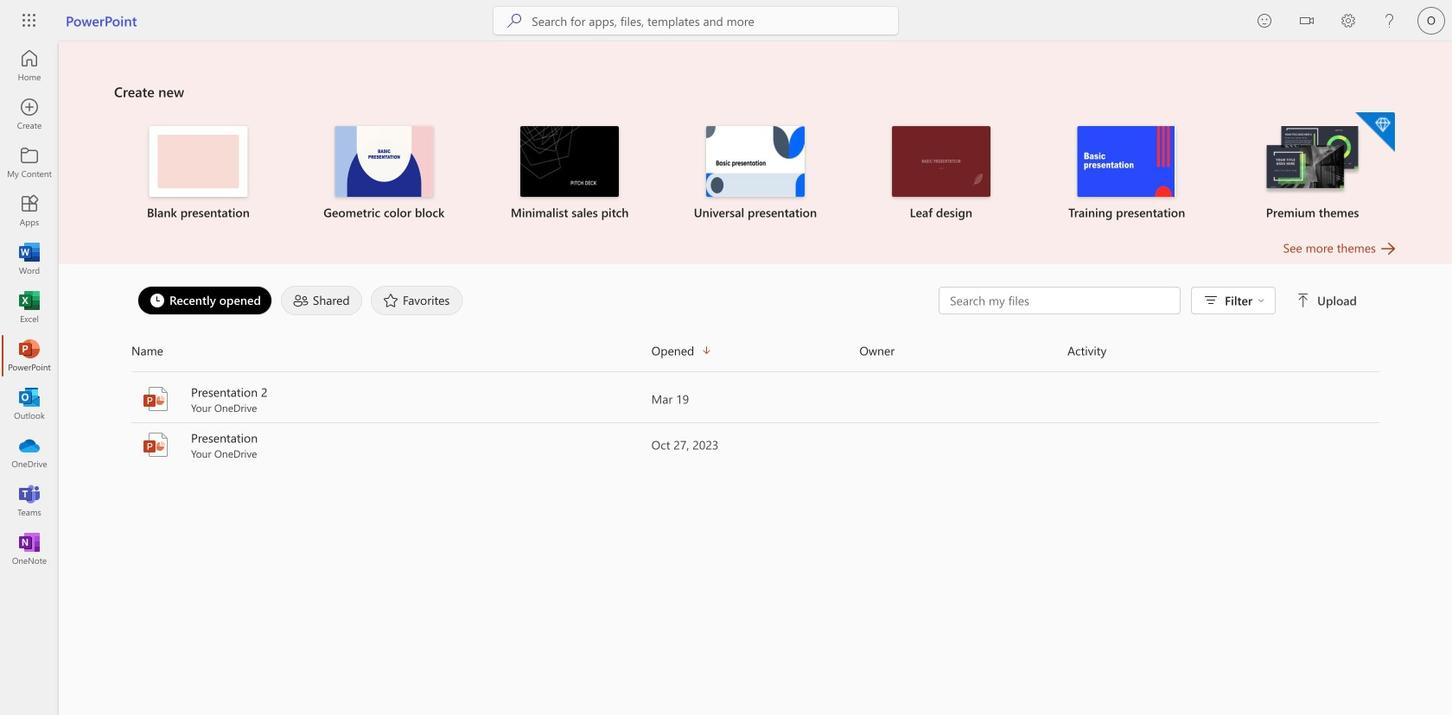 Task type: describe. For each thing, give the bounding box(es) containing it.
leaf design element
[[859, 126, 1024, 221]]

universal presentation image
[[706, 126, 805, 197]]

name presentation 2 cell
[[131, 384, 651, 415]]

Search my files text field
[[948, 292, 1171, 309]]

Search box. Suggestions appear as you type. search field
[[532, 7, 898, 35]]

excel image
[[21, 299, 38, 316]]

powerpoint image
[[142, 386, 169, 413]]

word image
[[21, 251, 38, 268]]

recently opened element
[[137, 286, 272, 315]]

premium themes image
[[1263, 126, 1362, 196]]

name presentation cell
[[131, 430, 651, 461]]

premium templates diamond image
[[1355, 112, 1395, 152]]

1 tab from the left
[[133, 286, 277, 315]]

training presentation image
[[1078, 126, 1176, 197]]

geometric color block image
[[335, 126, 433, 197]]

universal presentation element
[[673, 126, 838, 221]]

blank presentation element
[[116, 126, 281, 221]]

3 tab from the left
[[366, 286, 467, 315]]

minimalist sales pitch image
[[520, 126, 619, 197]]



Task type: vqa. For each thing, say whether or not it's contained in the screenshot.
the 'Training presentation' element
yes



Task type: locate. For each thing, give the bounding box(es) containing it.
tab
[[133, 286, 277, 315], [277, 286, 366, 315], [366, 286, 467, 315]]

home image
[[21, 57, 38, 74]]

onedrive image
[[21, 444, 38, 462]]

apps image
[[21, 202, 38, 220]]

banner
[[0, 0, 1452, 45]]

geometric color block element
[[302, 126, 467, 221]]

application
[[0, 41, 1452, 716]]

1 horizontal spatial powerpoint image
[[142, 431, 169, 459]]

1 vertical spatial powerpoint image
[[142, 431, 169, 459]]

create image
[[21, 105, 38, 123]]

main content
[[59, 41, 1452, 468]]

training presentation element
[[1044, 126, 1209, 221]]

0 horizontal spatial powerpoint image
[[21, 347, 38, 365]]

my content image
[[21, 154, 38, 171]]

onenote image
[[21, 541, 38, 558]]

leaf design image
[[892, 126, 990, 197]]

powerpoint image
[[21, 347, 38, 365], [142, 431, 169, 459]]

premium themes element
[[1230, 112, 1395, 221]]

shared element
[[281, 286, 362, 315]]

favorites element
[[371, 286, 463, 315]]

None search field
[[494, 7, 898, 35]]

powerpoint image down powerpoint icon
[[142, 431, 169, 459]]

minimalist sales pitch element
[[487, 126, 652, 221]]

list
[[114, 111, 1397, 239]]

navigation
[[0, 41, 59, 574]]

tab list
[[133, 282, 939, 320]]

0 vertical spatial powerpoint image
[[21, 347, 38, 365]]

outlook image
[[21, 396, 38, 413]]

teams image
[[21, 493, 38, 510]]

activity, column 4 of 4 column header
[[1067, 337, 1380, 365]]

row
[[131, 337, 1380, 373]]

powerpoint image down excel icon
[[21, 347, 38, 365]]

powerpoint image inside name presentation cell
[[142, 431, 169, 459]]

2 tab from the left
[[277, 286, 366, 315]]

displaying 2 out of 11 files. status
[[939, 287, 1360, 315]]



